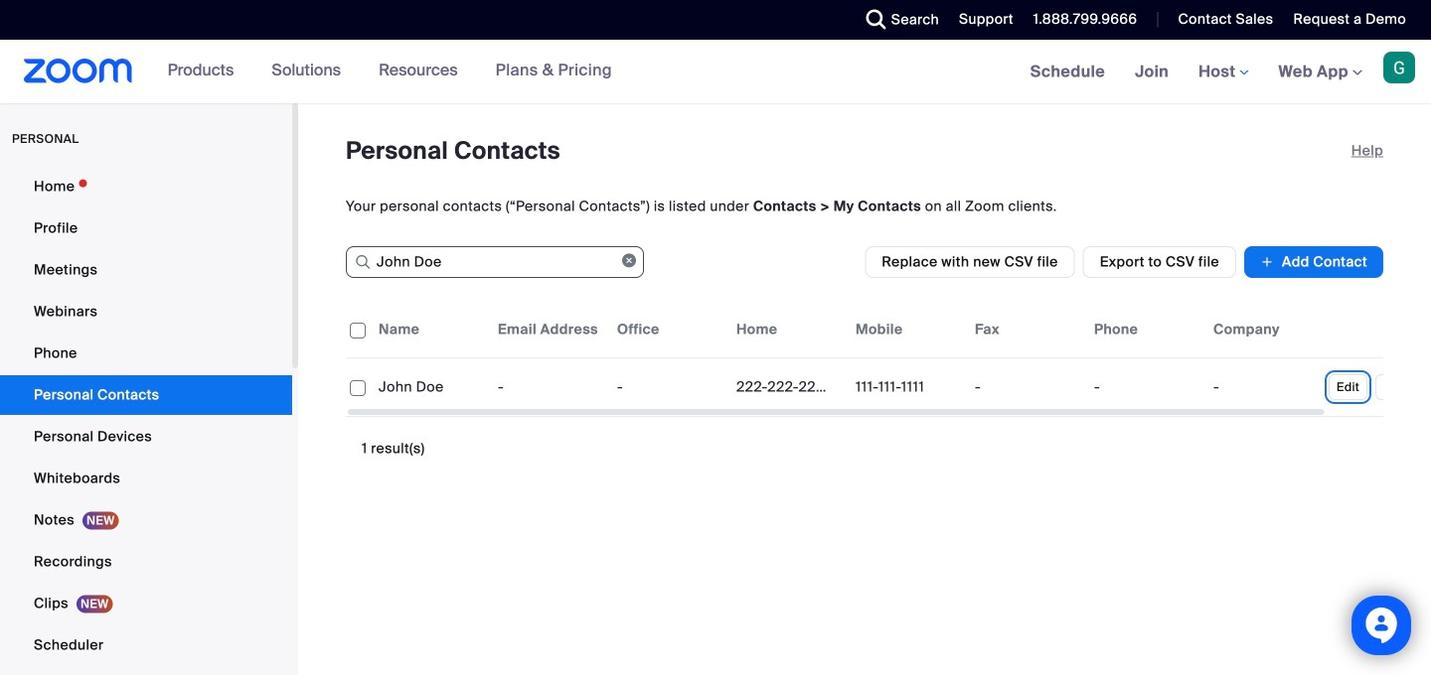 Task type: locate. For each thing, give the bounding box(es) containing it.
3 cell from the left
[[1206, 368, 1325, 407]]

1 cell from the left
[[967, 368, 1086, 407]]

product information navigation
[[153, 40, 627, 103]]

meetings navigation
[[1015, 40, 1431, 105]]

personal menu menu
[[0, 167, 292, 676]]

add image
[[1260, 252, 1274, 272]]

cell
[[967, 368, 1086, 407], [1086, 368, 1206, 407], [1206, 368, 1325, 407]]

application
[[346, 302, 1431, 417]]

banner
[[0, 40, 1431, 105]]

profile picture image
[[1383, 52, 1415, 83]]



Task type: describe. For each thing, give the bounding box(es) containing it.
2 cell from the left
[[1086, 368, 1206, 407]]

zoom logo image
[[24, 59, 133, 83]]

Search Contacts Input text field
[[346, 246, 644, 278]]



Task type: vqa. For each thing, say whether or not it's contained in the screenshot.
2nd cell from right
yes



